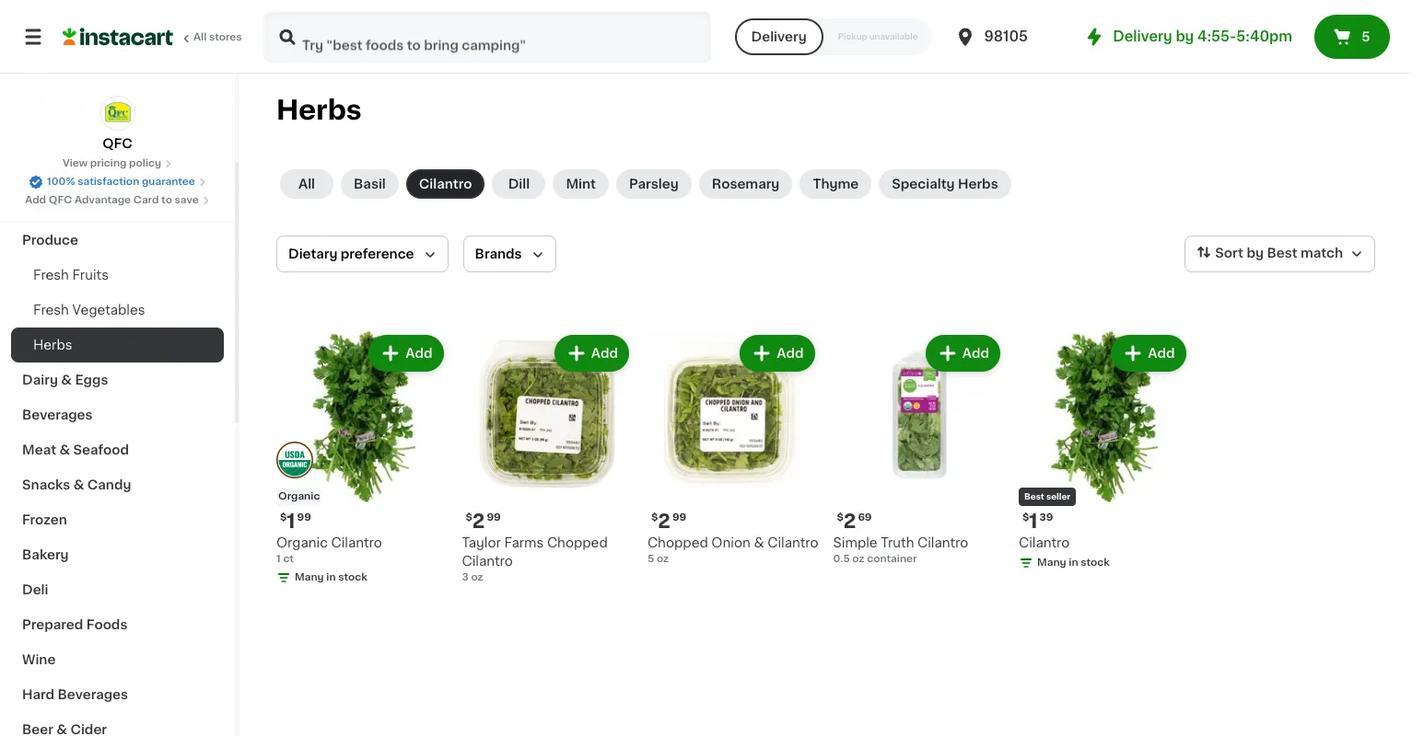Task type: describe. For each thing, give the bounding box(es) containing it.
specialty herbs
[[892, 178, 998, 191]]

again
[[93, 62, 130, 75]]

dietary
[[288, 248, 338, 261]]

parsley link
[[616, 170, 692, 199]]

2 horizontal spatial herbs
[[958, 178, 998, 191]]

dairy
[[22, 374, 58, 387]]

0 vertical spatial in
[[1069, 558, 1078, 568]]

basil link
[[341, 170, 399, 199]]

hard
[[22, 689, 54, 702]]

$ for taylor farms chopped cilantro
[[466, 513, 472, 523]]

fruits
[[72, 269, 109, 282]]

by for sort
[[1247, 247, 1264, 260]]

fresh fruits
[[33, 269, 109, 282]]

truth
[[881, 537, 914, 550]]

100%
[[47, 177, 75, 187]]

delivery button
[[735, 18, 823, 55]]

all for all
[[298, 178, 315, 191]]

taylor
[[462, 537, 501, 550]]

$ for simple truth cilantro
[[837, 513, 844, 523]]

all for all stores
[[193, 32, 207, 42]]

bakery
[[22, 549, 69, 562]]

all stores link
[[63, 11, 243, 63]]

view pricing policy
[[63, 158, 161, 169]]

oz inside simple truth cilantro 0.5 oz container
[[852, 554, 865, 564]]

recipes link
[[11, 153, 224, 188]]

$ for chopped onion & cilantro
[[651, 513, 658, 523]]

basil
[[354, 178, 386, 191]]

chopped inside the taylor farms chopped cilantro 3 oz
[[547, 537, 608, 550]]

delivery for delivery
[[751, 30, 807, 43]]

add for simple truth cilantro
[[962, 347, 989, 360]]

instacart logo image
[[63, 26, 173, 48]]

5 product group from the left
[[1019, 332, 1190, 574]]

thanksgiving
[[22, 199, 110, 212]]

beverages link
[[11, 398, 224, 433]]

preference
[[341, 248, 414, 261]]

wine link
[[11, 643, 224, 678]]

mint link
[[553, 170, 609, 199]]

98105 button
[[955, 11, 1065, 63]]

$ for organic cilantro
[[280, 513, 287, 523]]

deli link
[[11, 573, 224, 608]]

Best match Sort by field
[[1185, 236, 1375, 273]]

0 vertical spatial qfc
[[102, 137, 132, 150]]

lists
[[52, 99, 83, 111]]

cilantro link
[[406, 170, 485, 199]]

fresh vegetables link
[[11, 293, 224, 328]]

1 inside the organic cilantro 1 ct
[[276, 554, 281, 564]]

buy it again
[[52, 62, 130, 75]]

delivery for delivery by 4:55-5:40pm
[[1113, 29, 1172, 43]]

meat & seafood
[[22, 444, 129, 457]]

2 for chopped onion & cilantro
[[658, 512, 671, 531]]

card
[[133, 195, 159, 205]]

100% satisfaction guarantee button
[[29, 171, 206, 190]]

deli
[[22, 584, 48, 597]]

sort
[[1215, 247, 1244, 260]]

eggs
[[75, 374, 108, 387]]

$ for cilantro
[[1023, 513, 1029, 523]]

hard beverages link
[[11, 678, 224, 713]]

onion
[[711, 537, 751, 550]]

seller
[[1046, 492, 1071, 501]]

dietary preference
[[288, 248, 414, 261]]

qfc link
[[100, 96, 135, 153]]

frozen link
[[11, 503, 224, 538]]

chopped onion & cilantro 5 oz
[[648, 537, 818, 564]]

& for snacks
[[73, 479, 84, 492]]

oz for chopped onion & cilantro
[[657, 554, 669, 564]]

thyme
[[813, 178, 859, 191]]

5 add button from the left
[[1113, 337, 1184, 370]]

sort by
[[1215, 247, 1264, 260]]

ct
[[283, 554, 294, 564]]

hard beverages
[[22, 689, 128, 702]]

dietary preference button
[[276, 236, 448, 273]]

farms
[[504, 537, 544, 550]]

match
[[1301, 247, 1343, 260]]

foods
[[86, 619, 128, 632]]

satisfaction
[[78, 177, 139, 187]]

pricing
[[90, 158, 127, 169]]

best seller
[[1024, 492, 1071, 501]]

fresh vegetables
[[33, 304, 145, 317]]

buy
[[52, 62, 78, 75]]

add for organic cilantro
[[406, 347, 433, 360]]

cilantro inside chopped onion & cilantro 5 oz
[[768, 537, 818, 550]]

qfc logo image
[[100, 96, 135, 131]]

cilantro inside the taylor farms chopped cilantro 3 oz
[[462, 555, 513, 568]]

snacks
[[22, 479, 70, 492]]

specialty
[[892, 178, 955, 191]]

rosemary
[[712, 178, 780, 191]]

$ 1 99
[[280, 512, 311, 531]]

0 horizontal spatial herbs
[[33, 339, 72, 352]]

vegetables
[[72, 304, 145, 317]]

organic cilantro 1 ct
[[276, 537, 382, 564]]

best for best match
[[1267, 247, 1298, 260]]

meat
[[22, 444, 56, 457]]

bakery link
[[11, 538, 224, 573]]

herbs link
[[11, 328, 224, 363]]

view
[[63, 158, 88, 169]]

advantage
[[75, 195, 131, 205]]

99 for chopped onion & cilantro
[[672, 513, 686, 523]]

container
[[867, 554, 917, 564]]

0 vertical spatial beverages
[[22, 409, 93, 422]]

1 for organic cilantro
[[287, 512, 295, 531]]

add button for chopped
[[742, 337, 813, 370]]

parsley
[[629, 178, 679, 191]]

5 inside chopped onion & cilantro 5 oz
[[648, 554, 654, 564]]



Task type: vqa. For each thing, say whether or not it's contained in the screenshot.


Task type: locate. For each thing, give the bounding box(es) containing it.
2 vertical spatial herbs
[[33, 339, 72, 352]]

many down the organic cilantro 1 ct
[[295, 573, 324, 583]]

buy it again link
[[11, 50, 224, 87]]

2 chopped from the left
[[648, 537, 708, 550]]

many
[[1037, 558, 1066, 568], [295, 573, 324, 583]]

0 vertical spatial organic
[[278, 491, 320, 502]]

2 for taylor farms chopped cilantro
[[472, 512, 485, 531]]

0 vertical spatial 5
[[1362, 30, 1370, 43]]

0 vertical spatial herbs
[[276, 97, 362, 123]]

add for cilantro
[[1148, 347, 1175, 360]]

herbs up all "link"
[[276, 97, 362, 123]]

2 $ from the left
[[466, 513, 472, 523]]

1 vertical spatial organic
[[276, 537, 328, 550]]

chopped
[[547, 537, 608, 550], [648, 537, 708, 550]]

add for chopped onion & cilantro
[[777, 347, 804, 360]]

in down the organic cilantro 1 ct
[[326, 573, 336, 583]]

fresh for fresh vegetables
[[33, 304, 69, 317]]

best for best seller
[[1024, 492, 1044, 501]]

best inside product group
[[1024, 492, 1044, 501]]

dairy & eggs link
[[11, 363, 224, 398]]

1 horizontal spatial 99
[[487, 513, 501, 523]]

lists link
[[11, 87, 224, 123]]

2 for simple truth cilantro
[[844, 512, 856, 531]]

best left seller
[[1024, 492, 1044, 501]]

delivery by 4:55-5:40pm
[[1113, 29, 1292, 43]]

&
[[61, 374, 72, 387], [59, 444, 70, 457], [73, 479, 84, 492], [754, 537, 764, 550]]

thyme link
[[800, 170, 872, 199]]

dairy & eggs
[[22, 374, 108, 387]]

fresh down produce
[[33, 269, 69, 282]]

by left 4:55- on the top right of the page
[[1176, 29, 1194, 43]]

& left candy
[[73, 479, 84, 492]]

brands
[[475, 248, 522, 261]]

2 up chopped onion & cilantro 5 oz
[[658, 512, 671, 531]]

organic up ct
[[276, 537, 328, 550]]

$ up chopped onion & cilantro 5 oz
[[651, 513, 658, 523]]

fresh down fresh fruits
[[33, 304, 69, 317]]

$ up ct
[[280, 513, 287, 523]]

1 horizontal spatial many in stock
[[1037, 558, 1110, 568]]

qfc down "100%"
[[49, 195, 72, 205]]

1 left ct
[[276, 554, 281, 564]]

Search field
[[265, 13, 709, 61]]

$ inside $ 1 99
[[280, 513, 287, 523]]

1 horizontal spatial many
[[1037, 558, 1066, 568]]

3 product group from the left
[[648, 332, 818, 567]]

chopped right farms
[[547, 537, 608, 550]]

in
[[1069, 558, 1078, 568], [326, 573, 336, 583]]

best inside "field"
[[1267, 247, 1298, 260]]

0.5
[[833, 554, 850, 564]]

simple truth cilantro 0.5 oz container
[[833, 537, 968, 564]]

0 vertical spatial many
[[1037, 558, 1066, 568]]

recipes
[[22, 164, 76, 177]]

& right onion
[[754, 537, 764, 550]]

69
[[858, 513, 872, 523]]

$ left 69
[[837, 513, 844, 523]]

1 horizontal spatial in
[[1069, 558, 1078, 568]]

99 up chopped onion & cilantro 5 oz
[[672, 513, 686, 523]]

0 vertical spatial all
[[193, 32, 207, 42]]

beverages
[[22, 409, 93, 422], [58, 689, 128, 702]]

best left match
[[1267, 247, 1298, 260]]

herbs right specialty
[[958, 178, 998, 191]]

1 horizontal spatial 5
[[1362, 30, 1370, 43]]

0 horizontal spatial all
[[193, 32, 207, 42]]

$ left 39
[[1023, 513, 1029, 523]]

1 fresh from the top
[[33, 269, 69, 282]]

candy
[[87, 479, 131, 492]]

0 vertical spatial many in stock
[[1037, 558, 1110, 568]]

99 for taylor farms chopped cilantro
[[487, 513, 501, 523]]

all left basil
[[298, 178, 315, 191]]

3 add button from the left
[[742, 337, 813, 370]]

2
[[472, 512, 485, 531], [658, 512, 671, 531], [844, 512, 856, 531]]

organic
[[278, 491, 320, 502], [276, 537, 328, 550]]

99 up the taylor
[[487, 513, 501, 523]]

1 product group from the left
[[276, 332, 447, 589]]

4 add button from the left
[[927, 337, 999, 370]]

$ inside $ 2 69
[[837, 513, 844, 523]]

5 $ from the left
[[1023, 513, 1029, 523]]

0 horizontal spatial in
[[326, 573, 336, 583]]

2 99 from the left
[[487, 513, 501, 523]]

beverages down wine link
[[58, 689, 128, 702]]

prepared
[[22, 619, 83, 632]]

0 horizontal spatial 99
[[297, 513, 311, 523]]

all inside "link"
[[298, 178, 315, 191]]

1 horizontal spatial 2
[[658, 512, 671, 531]]

0 horizontal spatial chopped
[[547, 537, 608, 550]]

4 product group from the left
[[833, 332, 1004, 567]]

add button for simple
[[927, 337, 999, 370]]

1 vertical spatial fresh
[[33, 304, 69, 317]]

1 $ 2 99 from the left
[[466, 512, 501, 531]]

2 $ 2 99 from the left
[[651, 512, 686, 531]]

1 $ from the left
[[280, 513, 287, 523]]

0 horizontal spatial 2
[[472, 512, 485, 531]]

1 horizontal spatial qfc
[[102, 137, 132, 150]]

add qfc advantage card to save
[[25, 195, 199, 205]]

2 left 69
[[844, 512, 856, 531]]

0 horizontal spatial 5
[[648, 554, 654, 564]]

dill
[[508, 178, 530, 191]]

in down seller
[[1069, 558, 1078, 568]]

meat & seafood link
[[11, 433, 224, 468]]

1 horizontal spatial oz
[[657, 554, 669, 564]]

3 99 from the left
[[672, 513, 686, 523]]

99 inside $ 1 99
[[297, 513, 311, 523]]

stock
[[1081, 558, 1110, 568], [338, 573, 367, 583]]

chopped left onion
[[648, 537, 708, 550]]

1 2 from the left
[[472, 512, 485, 531]]

1 horizontal spatial 1
[[287, 512, 295, 531]]

it
[[81, 62, 90, 75]]

& right meat
[[59, 444, 70, 457]]

wine
[[22, 654, 56, 667]]

snacks & candy link
[[11, 468, 224, 503]]

0 horizontal spatial oz
[[471, 573, 483, 583]]

3 $ from the left
[[651, 513, 658, 523]]

2 horizontal spatial oz
[[852, 554, 865, 564]]

5 button
[[1315, 15, 1390, 59]]

$ inside $ 1 39
[[1023, 513, 1029, 523]]

oz inside chopped onion & cilantro 5 oz
[[657, 554, 669, 564]]

oz
[[657, 554, 669, 564], [852, 554, 865, 564], [471, 573, 483, 583]]

3 2 from the left
[[844, 512, 856, 531]]

organic inside the organic cilantro 1 ct
[[276, 537, 328, 550]]

0 horizontal spatial delivery
[[751, 30, 807, 43]]

fresh fruits link
[[11, 258, 224, 293]]

1 vertical spatial beverages
[[58, 689, 128, 702]]

1 horizontal spatial by
[[1247, 247, 1264, 260]]

add button
[[371, 337, 442, 370], [556, 337, 627, 370], [742, 337, 813, 370], [927, 337, 999, 370], [1113, 337, 1184, 370]]

& for dairy
[[61, 374, 72, 387]]

1 left 39
[[1029, 512, 1038, 531]]

1 up ct
[[287, 512, 295, 531]]

2 product group from the left
[[462, 332, 633, 585]]

add qfc advantage card to save link
[[25, 193, 210, 208]]

oz inside the taylor farms chopped cilantro 3 oz
[[471, 573, 483, 583]]

$ 2 99 up the taylor
[[466, 512, 501, 531]]

& left eggs
[[61, 374, 72, 387]]

best match
[[1267, 247, 1343, 260]]

all left the stores
[[193, 32, 207, 42]]

1 vertical spatial by
[[1247, 247, 1264, 260]]

to
[[161, 195, 172, 205]]

5 inside 'button'
[[1362, 30, 1370, 43]]

1 vertical spatial 5
[[648, 554, 654, 564]]

organic up $ 1 99
[[278, 491, 320, 502]]

herbs
[[276, 97, 362, 123], [958, 178, 998, 191], [33, 339, 72, 352]]

0 vertical spatial stock
[[1081, 558, 1110, 568]]

organic for organic cilantro 1 ct
[[276, 537, 328, 550]]

fresh for fresh fruits
[[33, 269, 69, 282]]

by right sort
[[1247, 247, 1264, 260]]

add for taylor farms chopped cilantro
[[591, 347, 618, 360]]

produce link
[[11, 223, 224, 258]]

item badge image
[[276, 442, 313, 479]]

4:55-
[[1197, 29, 1236, 43]]

2 add button from the left
[[556, 337, 627, 370]]

many in stock down 39
[[1037, 558, 1110, 568]]

cilantro inside simple truth cilantro 0.5 oz container
[[918, 537, 968, 550]]

2 horizontal spatial 99
[[672, 513, 686, 523]]

by for delivery
[[1176, 29, 1194, 43]]

1 vertical spatial in
[[326, 573, 336, 583]]

delivery
[[1113, 29, 1172, 43], [751, 30, 807, 43]]

1 chopped from the left
[[547, 537, 608, 550]]

cilantro inside the organic cilantro 1 ct
[[331, 537, 382, 550]]

delivery inside button
[[751, 30, 807, 43]]

1 add button from the left
[[371, 337, 442, 370]]

0 horizontal spatial qfc
[[49, 195, 72, 205]]

oz for taylor farms chopped cilantro
[[471, 573, 483, 583]]

beverages down dairy & eggs
[[22, 409, 93, 422]]

0 vertical spatial fresh
[[33, 269, 69, 282]]

2 2 from the left
[[658, 512, 671, 531]]

by inside "field"
[[1247, 247, 1264, 260]]

$ 2 99 for chopped
[[651, 512, 686, 531]]

product group
[[276, 332, 447, 589], [462, 332, 633, 585], [648, 332, 818, 567], [833, 332, 1004, 567], [1019, 332, 1190, 574]]

1 vertical spatial qfc
[[49, 195, 72, 205]]

add button for taylor
[[556, 337, 627, 370]]

1 for cilantro
[[1029, 512, 1038, 531]]

1 vertical spatial best
[[1024, 492, 1044, 501]]

99
[[297, 513, 311, 523], [487, 513, 501, 523], [672, 513, 686, 523]]

chopped inside chopped onion & cilantro 5 oz
[[648, 537, 708, 550]]

$ up the taylor
[[466, 513, 472, 523]]

99 up the organic cilantro 1 ct
[[297, 513, 311, 523]]

produce
[[22, 234, 78, 247]]

1
[[287, 512, 295, 531], [1029, 512, 1038, 531], [276, 554, 281, 564]]

all
[[193, 32, 207, 42], [298, 178, 315, 191]]

1 horizontal spatial herbs
[[276, 97, 362, 123]]

many down $ 1 39
[[1037, 558, 1066, 568]]

1 vertical spatial many in stock
[[295, 573, 367, 583]]

0 horizontal spatial best
[[1024, 492, 1044, 501]]

thanksgiving link
[[11, 188, 224, 223]]

dill link
[[492, 170, 546, 199]]

1 vertical spatial many
[[295, 573, 324, 583]]

0 vertical spatial best
[[1267, 247, 1298, 260]]

$ 2 99 up chopped onion & cilantro 5 oz
[[651, 512, 686, 531]]

0 horizontal spatial many in stock
[[295, 573, 367, 583]]

cilantro
[[419, 178, 472, 191], [331, 537, 382, 550], [768, 537, 818, 550], [918, 537, 968, 550], [1019, 537, 1070, 550], [462, 555, 513, 568]]

0 horizontal spatial many
[[295, 573, 324, 583]]

1 horizontal spatial delivery
[[1113, 29, 1172, 43]]

2 up the taylor
[[472, 512, 485, 531]]

1 99 from the left
[[297, 513, 311, 523]]

taylor farms chopped cilantro 3 oz
[[462, 537, 608, 583]]

snacks & candy
[[22, 479, 131, 492]]

view pricing policy link
[[63, 157, 172, 171]]

by
[[1176, 29, 1194, 43], [1247, 247, 1264, 260]]

1 horizontal spatial all
[[298, 178, 315, 191]]

39
[[1040, 513, 1053, 523]]

2 horizontal spatial 2
[[844, 512, 856, 531]]

1 horizontal spatial $ 2 99
[[651, 512, 686, 531]]

& for meat
[[59, 444, 70, 457]]

rosemary link
[[699, 170, 793, 199]]

1 horizontal spatial chopped
[[648, 537, 708, 550]]

all link
[[280, 170, 333, 199]]

save
[[175, 195, 199, 205]]

None search field
[[263, 11, 711, 63]]

organic for organic
[[278, 491, 320, 502]]

add
[[25, 195, 46, 205], [406, 347, 433, 360], [591, 347, 618, 360], [777, 347, 804, 360], [962, 347, 989, 360], [1148, 347, 1175, 360]]

0 horizontal spatial $ 2 99
[[466, 512, 501, 531]]

1 vertical spatial herbs
[[958, 178, 998, 191]]

many in stock down the organic cilantro 1 ct
[[295, 573, 367, 583]]

& inside chopped onion & cilantro 5 oz
[[754, 537, 764, 550]]

1 horizontal spatial stock
[[1081, 558, 1110, 568]]

4 $ from the left
[[837, 513, 844, 523]]

qfc up view pricing policy link
[[102, 137, 132, 150]]

5:40pm
[[1236, 29, 1292, 43]]

& inside 'link'
[[61, 374, 72, 387]]

1 horizontal spatial best
[[1267, 247, 1298, 260]]

0 horizontal spatial by
[[1176, 29, 1194, 43]]

frozen
[[22, 514, 67, 527]]

2 fresh from the top
[[33, 304, 69, 317]]

3
[[462, 573, 469, 583]]

prepared foods
[[22, 619, 128, 632]]

99 for organic cilantro
[[297, 513, 311, 523]]

0 horizontal spatial 1
[[276, 554, 281, 564]]

service type group
[[735, 18, 933, 55]]

stores
[[209, 32, 242, 42]]

$ 1 39
[[1023, 512, 1053, 531]]

brands button
[[463, 236, 556, 273]]

100% satisfaction guarantee
[[47, 177, 195, 187]]

1 vertical spatial stock
[[338, 573, 367, 583]]

cilantro inside cilantro link
[[419, 178, 472, 191]]

2 horizontal spatial 1
[[1029, 512, 1038, 531]]

0 vertical spatial by
[[1176, 29, 1194, 43]]

policy
[[129, 158, 161, 169]]

1 vertical spatial all
[[298, 178, 315, 191]]

0 horizontal spatial stock
[[338, 573, 367, 583]]

seafood
[[73, 444, 129, 457]]

$ 2 99 for taylor
[[466, 512, 501, 531]]

herbs up dairy & eggs
[[33, 339, 72, 352]]

specialty herbs link
[[879, 170, 1011, 199]]

guarantee
[[142, 177, 195, 187]]

98105
[[984, 29, 1028, 43]]



